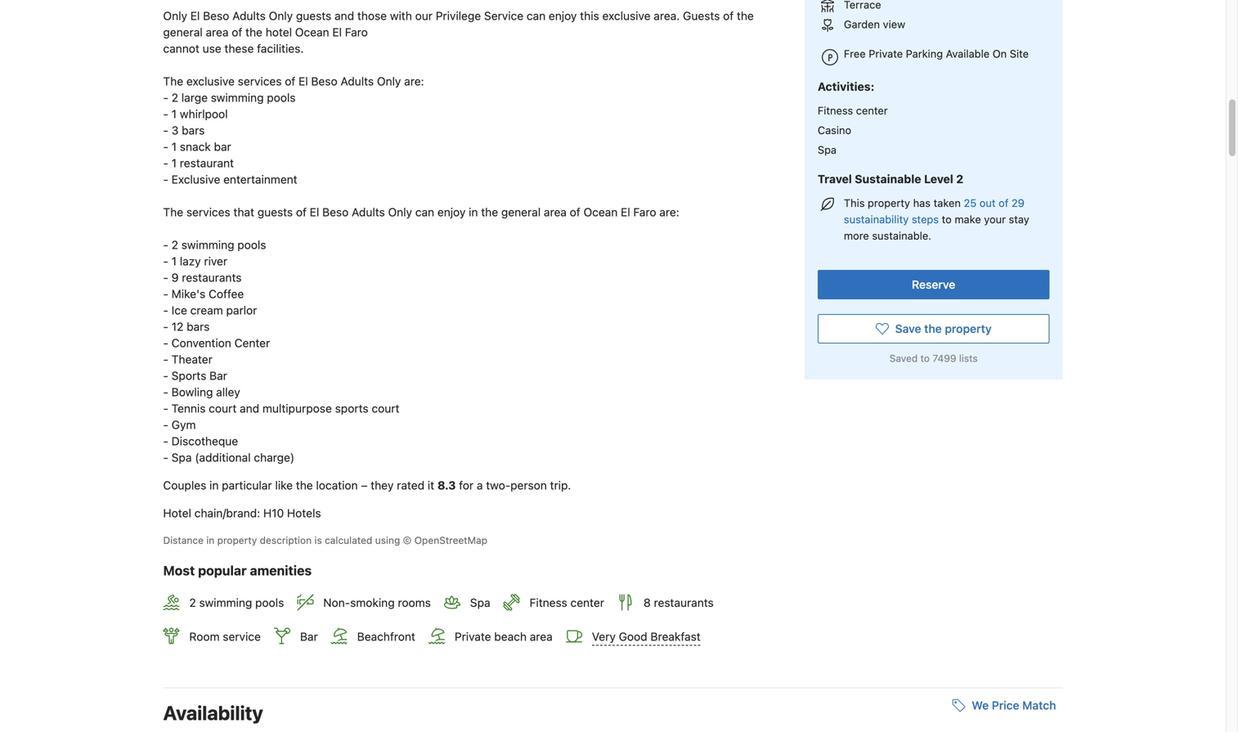 Task type: locate. For each thing, give the bounding box(es) containing it.
room service
[[189, 630, 261, 643]]

private left beach
[[455, 630, 491, 643]]

particular
[[222, 479, 272, 492]]

0 vertical spatial in
[[209, 479, 219, 492]]

activities:
[[818, 80, 875, 93]]

1 horizontal spatial the
[[924, 322, 942, 335]]

service
[[223, 630, 261, 643]]

using
[[375, 535, 400, 546]]

to left 7499
[[921, 352, 930, 364]]

©
[[403, 535, 412, 546]]

center down "activities:"
[[856, 104, 888, 116]]

0 vertical spatial spa
[[818, 143, 837, 156]]

restaurants
[[654, 596, 714, 609]]

8.3
[[438, 479, 456, 492]]

fitness inside the fitness center casino spa
[[818, 104, 853, 116]]

has
[[913, 197, 931, 209]]

the inside dropdown button
[[924, 322, 942, 335]]

1 horizontal spatial to
[[942, 213, 952, 225]]

2
[[956, 172, 964, 186], [189, 596, 196, 609]]

in for distance
[[206, 535, 215, 546]]

level
[[924, 172, 954, 186]]

taken
[[934, 197, 961, 209]]

openstreetmap
[[414, 535, 488, 546]]

fitness up casino
[[818, 104, 853, 116]]

2 left the swimming
[[189, 596, 196, 609]]

bar
[[300, 630, 318, 643]]

hotel chain/brand: h10 hotels
[[163, 506, 321, 520]]

0 vertical spatial fitness
[[818, 104, 853, 116]]

center inside the fitness center casino spa
[[856, 104, 888, 116]]

0 vertical spatial private
[[869, 47, 903, 60]]

0 horizontal spatial property
[[217, 535, 257, 546]]

fitness up the area
[[530, 596, 567, 609]]

in right couples on the left of page
[[209, 479, 219, 492]]

1 horizontal spatial spa
[[818, 143, 837, 156]]

hotels
[[287, 506, 321, 520]]

to down taken
[[942, 213, 952, 225]]

1 vertical spatial 2
[[189, 596, 196, 609]]

chain/brand:
[[194, 506, 260, 520]]

0 vertical spatial property
[[868, 197, 910, 209]]

0 horizontal spatial fitness
[[530, 596, 567, 609]]

property up lists
[[945, 322, 992, 335]]

make
[[955, 213, 981, 225]]

0 horizontal spatial to
[[921, 352, 930, 364]]

1 horizontal spatial center
[[856, 104, 888, 116]]

1 horizontal spatial 2
[[956, 172, 964, 186]]

out
[[980, 197, 996, 209]]

parking
[[906, 47, 943, 60]]

1 horizontal spatial fitness
[[818, 104, 853, 116]]

fitness
[[818, 104, 853, 116], [530, 596, 567, 609]]

0 horizontal spatial private
[[455, 630, 491, 643]]

couples
[[163, 479, 206, 492]]

price
[[992, 698, 1020, 712]]

the right like
[[296, 479, 313, 492]]

property down hotel chain/brand: h10 hotels
[[217, 535, 257, 546]]

property for save the property
[[945, 322, 992, 335]]

1 vertical spatial spa
[[470, 596, 490, 609]]

spa down casino
[[818, 143, 837, 156]]

private down view
[[869, 47, 903, 60]]

save
[[895, 322, 921, 335]]

to
[[942, 213, 952, 225], [921, 352, 930, 364]]

spa
[[818, 143, 837, 156], [470, 596, 490, 609]]

center
[[856, 104, 888, 116], [571, 596, 604, 609]]

1 vertical spatial center
[[571, 596, 604, 609]]

0 vertical spatial center
[[856, 104, 888, 116]]

distance in property description is calculated using © openstreetmap
[[163, 535, 488, 546]]

0 vertical spatial the
[[924, 322, 942, 335]]

center up very
[[571, 596, 604, 609]]

1 horizontal spatial property
[[868, 197, 910, 209]]

property up sustainability
[[868, 197, 910, 209]]

property inside dropdown button
[[945, 322, 992, 335]]

two-
[[486, 479, 511, 492]]

2 swimming pools
[[189, 596, 284, 609]]

1 vertical spatial private
[[455, 630, 491, 643]]

0 horizontal spatial center
[[571, 596, 604, 609]]

2 right level
[[956, 172, 964, 186]]

1 vertical spatial property
[[945, 322, 992, 335]]

rooms
[[398, 596, 431, 609]]

like
[[275, 479, 293, 492]]

in right distance
[[206, 535, 215, 546]]

1 vertical spatial the
[[296, 479, 313, 492]]

rated
[[397, 479, 425, 492]]

sustainability
[[844, 213, 909, 225]]

25
[[964, 197, 977, 209]]

0 horizontal spatial spa
[[470, 596, 490, 609]]

1 vertical spatial fitness
[[530, 596, 567, 609]]

8 restaurants
[[644, 596, 714, 609]]

distance
[[163, 535, 204, 546]]

sustainable.
[[872, 229, 932, 242]]

site
[[1010, 47, 1029, 60]]

is
[[314, 535, 322, 546]]

trip.
[[550, 479, 571, 492]]

very
[[592, 630, 616, 643]]

for
[[459, 479, 474, 492]]

the right the save
[[924, 322, 942, 335]]

private
[[869, 47, 903, 60], [455, 630, 491, 643]]

0 vertical spatial 2
[[956, 172, 964, 186]]

property
[[868, 197, 910, 209], [945, 322, 992, 335], [217, 535, 257, 546]]

h10
[[263, 506, 284, 520]]

2 vertical spatial property
[[217, 535, 257, 546]]

in
[[209, 479, 219, 492], [206, 535, 215, 546]]

spa up private beach area
[[470, 596, 490, 609]]

1 vertical spatial in
[[206, 535, 215, 546]]

availability
[[163, 701, 263, 724]]

available
[[946, 47, 990, 60]]

most
[[163, 563, 195, 578]]

view
[[883, 18, 906, 30]]

area
[[530, 630, 553, 643]]

the
[[924, 322, 942, 335], [296, 479, 313, 492]]

0 vertical spatial to
[[942, 213, 952, 225]]

2 horizontal spatial property
[[945, 322, 992, 335]]

we
[[972, 698, 989, 712]]



Task type: describe. For each thing, give the bounding box(es) containing it.
property for distance in property description is calculated using © openstreetmap
[[217, 535, 257, 546]]

this property has taken
[[844, 197, 964, 209]]

garden
[[844, 18, 880, 30]]

non-
[[323, 596, 350, 609]]

to inside the to make your stay more sustainable.
[[942, 213, 952, 225]]

stay
[[1009, 213, 1030, 225]]

0 horizontal spatial 2
[[189, 596, 196, 609]]

lists
[[959, 352, 978, 364]]

we price match
[[972, 698, 1056, 712]]

1 vertical spatial to
[[921, 352, 930, 364]]

fitness center
[[530, 596, 604, 609]]

0 horizontal spatial the
[[296, 479, 313, 492]]

free
[[844, 47, 866, 60]]

save the property
[[895, 322, 992, 335]]

pools
[[255, 596, 284, 609]]

center for fitness center casino spa
[[856, 104, 888, 116]]

they
[[371, 479, 394, 492]]

most popular amenities
[[163, 563, 312, 578]]

of
[[999, 197, 1009, 209]]

saved to 7499 lists
[[890, 352, 978, 364]]

sustainable
[[855, 172, 921, 186]]

amenities
[[250, 563, 312, 578]]

couples in particular like the location – they rated it 8.3 for a two-person trip.
[[163, 479, 571, 492]]

calculated
[[325, 535, 372, 546]]

hotel
[[163, 506, 191, 520]]

8
[[644, 596, 651, 609]]

popular
[[198, 563, 247, 578]]

steps
[[912, 213, 939, 225]]

fitness center casino spa
[[818, 104, 888, 156]]

1 horizontal spatial private
[[869, 47, 903, 60]]

this
[[844, 197, 865, 209]]

on
[[993, 47, 1007, 60]]

spa inside the fitness center casino spa
[[818, 143, 837, 156]]

25 out of 29 sustainability steps
[[844, 197, 1025, 225]]

fitness for fitness center casino spa
[[818, 104, 853, 116]]

location
[[316, 479, 358, 492]]

7499
[[933, 352, 957, 364]]

fitness for fitness center
[[530, 596, 567, 609]]

description
[[260, 535, 312, 546]]

we price match button
[[946, 691, 1063, 720]]

more
[[844, 229, 869, 242]]

casino
[[818, 124, 852, 136]]

save the property button
[[818, 314, 1050, 343]]

swimming
[[199, 596, 252, 609]]

breakfast
[[651, 630, 701, 643]]

very good breakfast
[[592, 630, 701, 643]]

private beach area
[[455, 630, 553, 643]]

a
[[477, 479, 483, 492]]

to make your stay more sustainable.
[[844, 213, 1030, 242]]

person
[[511, 479, 547, 492]]

saved
[[890, 352, 918, 364]]

in for couples
[[209, 479, 219, 492]]

room
[[189, 630, 220, 643]]

travel sustainable level  2
[[818, 172, 964, 186]]

it
[[428, 479, 434, 492]]

25 out of 29 sustainability steps link
[[844, 197, 1025, 225]]

29
[[1012, 197, 1025, 209]]

travel
[[818, 172, 852, 186]]

reserve button
[[818, 270, 1050, 299]]

match
[[1023, 698, 1056, 712]]

non-smoking rooms
[[323, 596, 431, 609]]

garden view
[[844, 18, 906, 30]]

smoking
[[350, 596, 395, 609]]

reserve
[[912, 278, 956, 291]]

center for fitness center
[[571, 596, 604, 609]]

good
[[619, 630, 648, 643]]

beachfront
[[357, 630, 415, 643]]

–
[[361, 479, 368, 492]]

your
[[984, 213, 1006, 225]]

free private parking available on site
[[844, 47, 1029, 60]]

beach
[[494, 630, 527, 643]]



Task type: vqa. For each thing, say whether or not it's contained in the screenshot.
leftmost Private
yes



